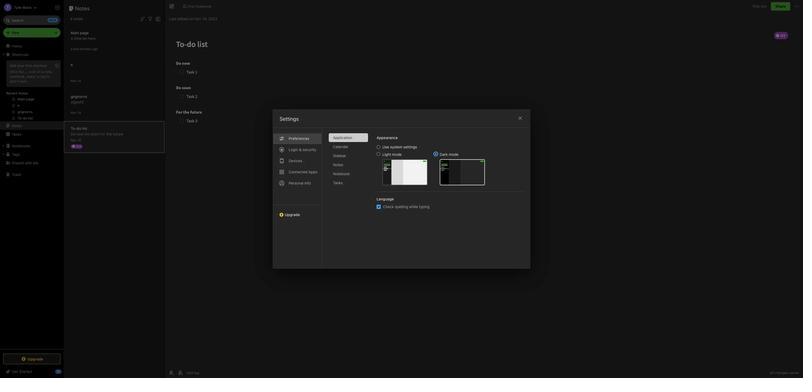 Task type: vqa. For each thing, say whether or not it's contained in the screenshot.
the topmost the the
yes



Task type: locate. For each thing, give the bounding box(es) containing it.
do down to-
[[71, 132, 76, 136]]

0 horizontal spatial tasks
[[12, 132, 21, 136]]

option group containing use system settings
[[377, 145, 485, 186]]

on
[[189, 16, 194, 21], [37, 70, 41, 74]]

note,
[[45, 70, 53, 74]]

notes inside group
[[18, 91, 28, 95]]

group
[[0, 59, 64, 124]]

nov 14 for gngnsrns
[[71, 111, 81, 115]]

preferences
[[289, 136, 310, 141]]

notebook up tasks tab
[[333, 172, 350, 176]]

1 14 from the top
[[78, 79, 81, 83]]

first notebook
[[188, 4, 212, 8]]

0 horizontal spatial a
[[42, 70, 44, 74]]

&
[[299, 148, 302, 152]]

light mode
[[383, 152, 402, 157]]

tasks button
[[0, 130, 64, 138]]

on right edited
[[189, 16, 194, 21]]

recent
[[6, 91, 17, 95]]

login & security
[[289, 148, 317, 152]]

1 horizontal spatial tab list
[[329, 133, 373, 269]]

14 down sfgnsfd
[[78, 111, 81, 115]]

expand notebooks image
[[1, 144, 6, 148]]

shortcut
[[33, 64, 47, 68]]

nov 14 up 0/3
[[71, 138, 81, 142]]

expand tags image
[[1, 152, 6, 157]]

security
[[303, 148, 317, 152]]

sidebar tab
[[329, 152, 368, 160]]

option group
[[377, 145, 485, 186]]

new button
[[3, 28, 61, 37]]

0 horizontal spatial tab list
[[273, 128, 322, 269]]

mode right dark
[[449, 152, 459, 157]]

1 horizontal spatial do
[[85, 132, 89, 136]]

notebooks
[[12, 144, 31, 148]]

the left ... at the top of the page
[[18, 70, 24, 74]]

tasks down notebook tab
[[333, 181, 343, 185]]

nov 14 up gngnsrns
[[71, 79, 81, 83]]

2 vertical spatial nov 14
[[71, 138, 81, 142]]

the inside group
[[18, 70, 24, 74]]

1 horizontal spatial notebook
[[333, 172, 350, 176]]

2 mode from the left
[[449, 152, 459, 157]]

notes down sidebar
[[333, 163, 343, 167]]

0 vertical spatial on
[[189, 16, 194, 21]]

1 vertical spatial a
[[42, 70, 44, 74]]

0 horizontal spatial on
[[37, 70, 41, 74]]

tags button
[[0, 150, 64, 159]]

apps
[[309, 170, 318, 174]]

1 vertical spatial on
[[37, 70, 41, 74]]

on up or
[[37, 70, 41, 74]]

last edited on nov 14, 2023
[[169, 16, 218, 21]]

first notebook button
[[181, 3, 214, 10]]

0 horizontal spatial upgrade
[[27, 357, 43, 362]]

dark mode
[[440, 152, 459, 157]]

2 nov 14 from the top
[[71, 111, 81, 115]]

14 for e
[[78, 79, 81, 83]]

on inside note window element
[[189, 16, 194, 21]]

1 vertical spatial notebook
[[333, 172, 350, 176]]

trash link
[[0, 170, 64, 179]]

notebook
[[196, 4, 212, 8], [333, 172, 350, 176]]

Note Editor text field
[[165, 26, 804, 368]]

notebook tab
[[329, 170, 368, 178]]

few
[[73, 47, 79, 51]]

4
[[70, 16, 73, 21]]

icon on a note, notebook, stack or tag to add it here.
[[10, 70, 53, 83]]

mode
[[392, 152, 402, 157], [449, 152, 459, 157]]

1 vertical spatial upgrade button
[[3, 354, 61, 365]]

3 nov 14 from the top
[[71, 138, 81, 142]]

2 14 from the top
[[78, 111, 81, 115]]

tasks inside tab
[[333, 181, 343, 185]]

list
[[82, 126, 87, 131]]

devices
[[289, 159, 303, 163]]

add
[[10, 79, 16, 83]]

notes tab
[[329, 161, 368, 169]]

here
[[88, 36, 96, 41]]

14 up 0/3
[[78, 138, 81, 142]]

tags
[[12, 152, 20, 157]]

1 horizontal spatial upgrade
[[285, 213, 300, 217]]

tab list containing application
[[329, 133, 373, 269]]

home
[[12, 44, 22, 48]]

system
[[390, 145, 403, 149]]

settings
[[280, 116, 299, 122]]

14
[[78, 79, 81, 83], [78, 111, 81, 115], [78, 138, 81, 142]]

notes link
[[0, 121, 64, 130]]

on inside icon on a note, notebook, stack or tag to add it here.
[[37, 70, 41, 74]]

notebooks link
[[0, 142, 64, 150]]

1 horizontal spatial a
[[71, 47, 72, 51]]

shortcuts button
[[0, 50, 64, 59]]

nov inside note window element
[[195, 16, 202, 21]]

close image
[[518, 115, 524, 121]]

1 vertical spatial 14
[[78, 111, 81, 115]]

tab list
[[273, 128, 322, 269], [329, 133, 373, 269]]

a up tag
[[42, 70, 44, 74]]

settings image
[[54, 4, 61, 11]]

connected apps
[[289, 170, 318, 174]]

0 horizontal spatial notebook
[[196, 4, 212, 8]]

0 vertical spatial notebook
[[196, 4, 212, 8]]

typing
[[419, 205, 430, 209]]

1 nov 14 from the top
[[71, 79, 81, 83]]

0 horizontal spatial the
[[18, 70, 24, 74]]

1 horizontal spatial tasks
[[333, 181, 343, 185]]

language
[[377, 197, 394, 201]]

mode down system
[[392, 152, 402, 157]]

shortcuts
[[12, 52, 29, 57]]

your
[[17, 64, 24, 68]]

with
[[25, 161, 32, 165]]

0 vertical spatial 14
[[78, 79, 81, 83]]

0 vertical spatial the
[[18, 70, 24, 74]]

all
[[771, 371, 775, 375]]

the right for
[[106, 132, 112, 136]]

1 vertical spatial nov 14
[[71, 111, 81, 115]]

tag
[[41, 74, 46, 79]]

upgrade button
[[273, 205, 322, 219], [3, 354, 61, 365]]

nov 14 down sfgnsfd
[[71, 111, 81, 115]]

tasks inside button
[[12, 132, 21, 136]]

Check spelling while typing checkbox
[[377, 205, 381, 209]]

0 horizontal spatial upgrade button
[[3, 354, 61, 365]]

0 vertical spatial a
[[71, 47, 72, 51]]

notes right the recent
[[18, 91, 28, 95]]

to
[[47, 74, 50, 79]]

here.
[[20, 79, 28, 83]]

tab list containing preferences
[[273, 128, 322, 269]]

stack
[[27, 74, 35, 79]]

1 horizontal spatial upgrade button
[[273, 205, 322, 219]]

shared
[[12, 161, 24, 165]]

ago
[[92, 47, 98, 51]]

notes
[[75, 5, 90, 11], [18, 91, 28, 95], [12, 123, 22, 128], [333, 163, 343, 167]]

1 horizontal spatial mode
[[449, 152, 459, 157]]

notebook right first
[[196, 4, 212, 8]]

now
[[77, 132, 84, 136]]

check spelling while typing
[[383, 205, 430, 209]]

tasks up notebooks
[[12, 132, 21, 136]]

1 mode from the left
[[392, 152, 402, 157]]

0 horizontal spatial mode
[[392, 152, 402, 157]]

1 horizontal spatial the
[[106, 132, 112, 136]]

2 do from the left
[[85, 132, 89, 136]]

2 vertical spatial 14
[[78, 138, 81, 142]]

nov
[[195, 16, 202, 21], [71, 79, 77, 83], [71, 111, 77, 115], [71, 138, 77, 142]]

last
[[169, 16, 177, 21]]

tasks
[[12, 132, 21, 136], [333, 181, 343, 185]]

all changes saved
[[771, 371, 800, 375]]

nov 14 for e
[[71, 79, 81, 83]]

calendar tab
[[329, 142, 368, 151]]

click
[[10, 70, 17, 74]]

1 vertical spatial the
[[106, 132, 112, 136]]

the
[[18, 70, 24, 74], [106, 132, 112, 136]]

1 horizontal spatial on
[[189, 16, 194, 21]]

mode for dark mode
[[449, 152, 459, 157]]

1 vertical spatial tasks
[[333, 181, 343, 185]]

add your first shortcut
[[10, 64, 47, 68]]

tree
[[0, 42, 64, 349]]

or
[[36, 74, 40, 79]]

appearance
[[377, 136, 398, 140]]

notes
[[74, 16, 83, 21]]

nov left 14,
[[195, 16, 202, 21]]

0 horizontal spatial do
[[71, 132, 76, 136]]

while
[[409, 205, 418, 209]]

14 up gngnsrns
[[78, 79, 81, 83]]

do down list
[[85, 132, 89, 136]]

e
[[71, 62, 73, 67]]

expand note image
[[169, 3, 175, 10]]

a left few
[[71, 47, 72, 51]]

add tag image
[[177, 370, 184, 376]]

nov 14
[[71, 79, 81, 83], [71, 111, 81, 115], [71, 138, 81, 142]]

0 vertical spatial nov 14
[[71, 79, 81, 83]]

0/3
[[77, 144, 82, 148]]

0 vertical spatial tasks
[[12, 132, 21, 136]]

None search field
[[7, 15, 57, 25]]

upgrade
[[285, 213, 300, 217], [27, 357, 43, 362]]

do
[[71, 132, 76, 136], [85, 132, 89, 136]]



Task type: describe. For each thing, give the bounding box(es) containing it.
you
[[762, 4, 767, 8]]

nov down the e
[[71, 79, 77, 83]]

a few minutes ago
[[71, 47, 98, 51]]

1 do from the left
[[71, 132, 76, 136]]

personal info
[[289, 181, 311, 186]]

page
[[80, 30, 89, 35]]

it
[[17, 79, 19, 83]]

tab list for appearance
[[329, 133, 373, 269]]

notebook inside button
[[196, 4, 212, 8]]

bit
[[83, 36, 87, 41]]

3 14 from the top
[[78, 138, 81, 142]]

login
[[289, 148, 298, 152]]

0 vertical spatial upgrade button
[[273, 205, 322, 219]]

shared with me
[[12, 161, 38, 165]]

notes up notes
[[75, 5, 90, 11]]

1 vertical spatial upgrade
[[27, 357, 43, 362]]

application tab
[[329, 133, 368, 142]]

changes
[[775, 371, 789, 375]]

shared with me link
[[0, 159, 64, 167]]

do
[[77, 126, 81, 131]]

only
[[753, 4, 761, 8]]

trash
[[12, 172, 21, 177]]

Dark mode radio
[[434, 152, 438, 156]]

future
[[113, 132, 123, 136]]

gngnsrns sfgnsfd
[[71, 94, 87, 104]]

add
[[10, 64, 16, 68]]

calendar
[[333, 145, 349, 149]]

notebook inside tab
[[333, 172, 350, 176]]

nov down sfgnsfd
[[71, 111, 77, 115]]

spelling
[[395, 205, 408, 209]]

2023
[[209, 16, 218, 21]]

the inside to-do list do now do soon for the future
[[106, 132, 112, 136]]

tree containing home
[[0, 42, 64, 349]]

14 for gngnsrns
[[78, 111, 81, 115]]

personal
[[289, 181, 304, 186]]

notes inside tab
[[333, 163, 343, 167]]

first
[[188, 4, 195, 8]]

minutes
[[80, 47, 92, 51]]

Search text field
[[7, 15, 57, 25]]

a inside icon on a note, notebook, stack or tag to add it here.
[[42, 70, 44, 74]]

main page
[[71, 30, 89, 35]]

mode for light mode
[[392, 152, 402, 157]]

a
[[71, 36, 73, 41]]

only you
[[753, 4, 767, 8]]

new
[[12, 30, 19, 35]]

...
[[25, 70, 28, 74]]

light
[[383, 152, 391, 157]]

gngnsrns
[[71, 94, 87, 99]]

home link
[[0, 42, 64, 50]]

check
[[383, 205, 394, 209]]

info
[[305, 181, 311, 186]]

use
[[383, 145, 389, 149]]

recent notes
[[6, 91, 28, 95]]

use system settings
[[383, 145, 417, 149]]

4 notes
[[70, 16, 83, 21]]

14,
[[203, 16, 208, 21]]

icon
[[29, 70, 36, 74]]

nov up 0/3
[[71, 138, 77, 142]]

for
[[100, 132, 105, 136]]

sfgnsfd
[[71, 100, 84, 104]]

saved
[[790, 371, 800, 375]]

click the ...
[[10, 70, 28, 74]]

main
[[71, 30, 79, 35]]

tab list for application
[[273, 128, 322, 269]]

notes up tasks button
[[12, 123, 22, 128]]

soon
[[90, 132, 99, 136]]

Use system settings radio
[[377, 145, 381, 149]]

Light mode radio
[[377, 152, 381, 156]]

to-
[[71, 126, 77, 131]]

first
[[25, 64, 32, 68]]

notebook,
[[10, 74, 26, 79]]

edited
[[178, 16, 188, 21]]

tasks tab
[[329, 179, 368, 187]]

group containing add your first shortcut
[[0, 59, 64, 124]]

0 vertical spatial upgrade
[[285, 213, 300, 217]]

application
[[333, 136, 353, 140]]

sidebar
[[333, 154, 346, 158]]

connected
[[289, 170, 308, 174]]

me
[[33, 161, 38, 165]]

note window element
[[165, 0, 804, 378]]

a little bit here
[[71, 36, 96, 41]]

to-do list do now do soon for the future
[[71, 126, 123, 136]]

add a reminder image
[[168, 370, 175, 376]]

dark
[[440, 152, 448, 157]]



